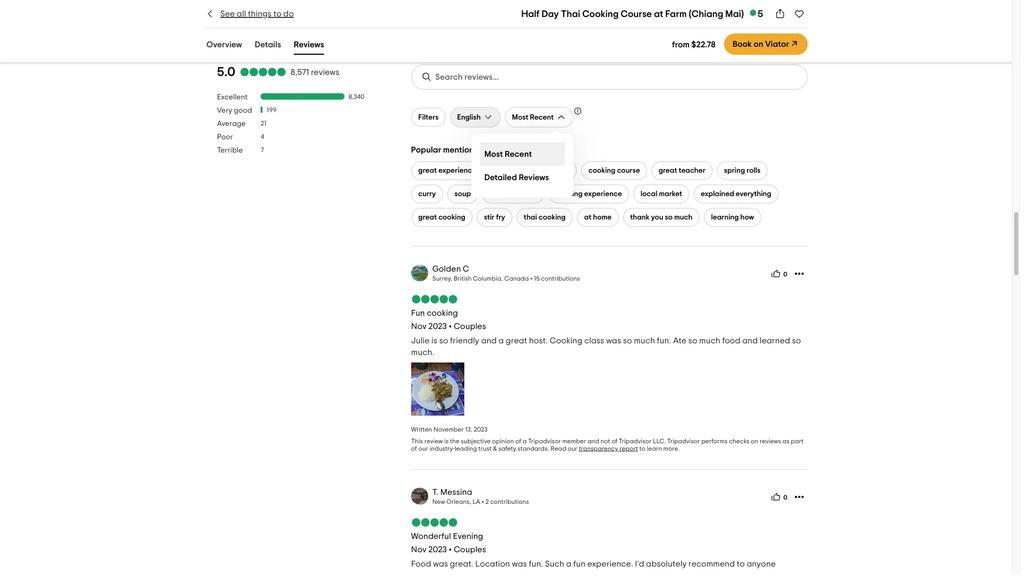 Task type: vqa. For each thing, say whether or not it's contained in the screenshot.
Excellence Playa Mujeres image
no



Task type: describe. For each thing, give the bounding box(es) containing it.
learn
[[647, 446, 662, 452]]

recent for most recent popup button
[[530, 114, 554, 121]]

great teacher button
[[652, 161, 713, 180]]

(chiang
[[689, 9, 724, 19]]

filters button
[[411, 108, 446, 127]]

cooking course
[[589, 167, 640, 175]]

very
[[217, 107, 232, 114]]

thai
[[524, 214, 537, 221]]

see all things to do link
[[204, 8, 294, 20]]

much inside button
[[675, 214, 693, 221]]

golden c image
[[411, 265, 428, 282]]

farm
[[666, 9, 687, 19]]

i'd
[[635, 560, 645, 569]]

soup
[[455, 191, 471, 198]]

0 horizontal spatial of
[[411, 446, 417, 452]]

8,571 reviews
[[291, 68, 340, 76]]

columbia,
[[473, 276, 503, 282]]

cooking inside half day cooking class button
[[525, 167, 552, 175]]

5.0 of 5 bubbles image for golden c
[[411, 295, 458, 304]]

1 vertical spatial to
[[640, 446, 646, 452]]

home
[[594, 214, 612, 221]]

thai cooking button
[[517, 208, 573, 227]]

english
[[458, 114, 481, 121]]

subjective
[[461, 438, 491, 445]]

very good
[[217, 107, 252, 114]]

wonderful evening nov 2023 • couples
[[411, 532, 487, 554]]

a inside julie is so friendly and a great host. cooking class was so much fun. ate so much food and learned so much.
[[499, 337, 504, 345]]

good
[[234, 107, 252, 114]]

fun cooking nov 2023 • couples
[[411, 309, 487, 331]]

overview button
[[204, 37, 244, 55]]

cooking course button
[[582, 161, 648, 180]]

spring rolls
[[725, 167, 761, 175]]

tab list containing overview
[[192, 35, 339, 57]]

0 for food was great. location was fun. such a fun experience. i'd absolutely recommend to anyone
[[784, 495, 788, 501]]

this
[[411, 438, 423, 445]]

food
[[411, 560, 431, 569]]

199
[[267, 107, 277, 114]]

2023 for cooking
[[429, 322, 447, 331]]

0 horizontal spatial and
[[482, 337, 497, 345]]

member
[[563, 438, 587, 445]]

great experience button
[[411, 161, 484, 180]]

so right ate at bottom right
[[689, 337, 698, 345]]

so left friendly
[[440, 337, 449, 345]]

how
[[741, 214, 755, 221]]

written november 13, 2023
[[411, 427, 488, 433]]

2 horizontal spatial and
[[743, 337, 758, 345]]

friendly
[[450, 337, 480, 345]]

book
[[733, 40, 752, 48]]

transparency report link
[[579, 446, 638, 452]]

popular
[[411, 146, 442, 154]]

save to a trip image
[[795, 9, 805, 19]]

class inside julie is so friendly and a great host. cooking class was so much fun. ate so much food and learned so much.
[[585, 337, 605, 345]]

2023 for evening
[[429, 546, 447, 554]]

julie is so friendly and a great host. cooking class was so much fun. ate so much food and learned so much.
[[411, 337, 802, 357]]

see full review image image
[[411, 363, 465, 416]]

experience for cooking experience
[[585, 191, 622, 198]]

checks
[[730, 438, 750, 445]]

recommend
[[689, 560, 735, 569]]

0 horizontal spatial much
[[634, 337, 656, 345]]

food was great. location was fun. such a fun experience. i'd absolutely recommend to anyone
[[411, 560, 776, 569]]

great.
[[450, 560, 474, 569]]

soup button
[[448, 185, 478, 204]]

thai
[[561, 9, 581, 19]]

1 horizontal spatial was
[[512, 560, 527, 569]]

orleans,
[[447, 499, 472, 505]]

fun. inside julie is so friendly and a great host. cooking class was so much fun. ate so much food and learned so much.
[[657, 337, 672, 345]]

terrible
[[217, 147, 243, 154]]

thank you so much
[[631, 214, 693, 221]]

was inside julie is so friendly and a great host. cooking class was so much fun. ate so much food and learned so much.
[[607, 337, 622, 345]]

nov for fun cooking nov 2023 • couples
[[411, 322, 427, 331]]

absolutely
[[647, 560, 687, 569]]

experience for great experience
[[439, 167, 477, 175]]

local
[[641, 191, 658, 198]]

julie
[[411, 337, 430, 345]]

tab list containing reviews
[[192, 12, 821, 39]]

contributions inside t. messina new orleans, la 2 contributions
[[491, 499, 529, 505]]

cooking experience button
[[549, 185, 630, 204]]

british
[[454, 276, 472, 282]]

great for great teacher
[[659, 167, 678, 175]]

0 vertical spatial on
[[754, 40, 764, 48]]

most recent for most recent popup button
[[512, 114, 554, 121]]

mentions
[[443, 146, 478, 154]]

food inside button
[[522, 191, 537, 198]]

8,571
[[291, 68, 309, 76]]

cooking inside thai cooking button
[[539, 214, 566, 221]]

0 for julie is so friendly and a great host. cooking class was so much fun. ate so much food and learned so much.
[[784, 272, 788, 278]]

safety
[[499, 446, 517, 452]]

• for cooking
[[449, 322, 452, 331]]

great cooking
[[419, 214, 466, 221]]

market
[[659, 191, 683, 198]]

0 vertical spatial 5.0 of 5 bubbles image
[[240, 68, 287, 76]]

nov for wonderful evening nov 2023 • couples
[[411, 546, 427, 554]]

• for evening
[[449, 546, 452, 554]]

class inside half day cooking class button
[[553, 167, 570, 175]]

thai cooking
[[524, 214, 566, 221]]

list box containing most recent
[[472, 134, 574, 198]]

everything
[[736, 191, 772, 198]]

you
[[652, 214, 664, 221]]

stir fry
[[484, 214, 506, 221]]

see
[[220, 10, 235, 18]]

messina
[[441, 488, 473, 496]]

13,
[[466, 427, 473, 433]]

english button
[[450, 107, 501, 128]]

llc.
[[653, 438, 666, 445]]

half day thai cooking course at farm (chiang mai)
[[522, 9, 745, 19]]

t. messina new orleans, la 2 contributions
[[433, 488, 529, 505]]

q&a button
[[263, 14, 293, 37]]

leading
[[455, 446, 477, 452]]

0 vertical spatial reviews button
[[204, 14, 254, 37]]

golden c link
[[433, 265, 469, 273]]

0 vertical spatial reviews
[[311, 68, 340, 76]]

spring
[[725, 167, 746, 175]]

at inside button
[[585, 214, 592, 221]]

5.0
[[217, 66, 236, 79]]

recent for "list box" containing most recent
[[505, 150, 532, 159]]

viator
[[766, 40, 790, 48]]

cooking inside cooking course button
[[589, 167, 616, 175]]

from $22.78
[[673, 40, 716, 49]]

details button
[[253, 37, 283, 55]]

is inside this review is the subjective opinion of a tripadvisor member and not of tripadvisor llc. tripadvisor performs checks on reviews as part of our industry-leading trust & safety standards. read our
[[445, 438, 449, 445]]

report
[[620, 446, 638, 452]]

8,340
[[349, 94, 365, 100]]

wonderful evening link
[[411, 532, 484, 541]]

0 horizontal spatial was
[[433, 560, 448, 569]]

mai)
[[726, 9, 745, 19]]

cooking inside julie is so friendly and a great host. cooking class was so much fun. ate so much food and learned so much.
[[550, 337, 583, 345]]

4
[[261, 134, 264, 140]]

open options menu image
[[795, 269, 805, 279]]

0 button for food was great. location was fun. such a fun experience. i'd absolutely recommend to anyone
[[768, 489, 791, 506]]

experience.
[[588, 560, 634, 569]]

review
[[425, 438, 443, 445]]

0 horizontal spatial most
[[485, 150, 503, 159]]



Task type: locate. For each thing, give the bounding box(es) containing it.
1 our from the left
[[419, 446, 429, 452]]

3 tripadvisor from the left
[[668, 438, 701, 445]]

food inside julie is so friendly and a great host. cooking class was so much fun. ate so much food and learned so much.
[[723, 337, 741, 345]]

0 vertical spatial nov
[[411, 322, 427, 331]]

1 horizontal spatial of
[[516, 438, 522, 445]]

cooking down soup button
[[439, 214, 466, 221]]

0 horizontal spatial class
[[553, 167, 570, 175]]

0 horizontal spatial our
[[419, 446, 429, 452]]

1 horizontal spatial our
[[568, 446, 578, 452]]

do
[[284, 10, 294, 18]]

part
[[791, 438, 804, 445]]

1 vertical spatial experience
[[585, 191, 622, 198]]

5.0 of 5 bubbles image down details button
[[240, 68, 287, 76]]

reviews up delicious food
[[519, 173, 549, 182]]

food left learned
[[723, 337, 741, 345]]

learning how
[[712, 214, 755, 221]]

of down this
[[411, 446, 417, 452]]

c
[[463, 265, 469, 273]]

book on viator link
[[725, 33, 808, 55]]

is
[[432, 337, 438, 345], [445, 438, 449, 445]]

0 vertical spatial experience
[[439, 167, 477, 175]]

1 vertical spatial is
[[445, 438, 449, 445]]

rolls
[[747, 167, 761, 175]]

trust
[[479, 446, 492, 452]]

experience up home
[[585, 191, 622, 198]]

great teacher
[[659, 167, 706, 175]]

great inside julie is so friendly and a great host. cooking class was so much fun. ate so much food and learned so much.
[[506, 337, 528, 345]]

2023 for november
[[474, 427, 488, 433]]

explained
[[701, 191, 735, 198]]

average
[[217, 120, 246, 127]]

5.0 of 5 bubbles image
[[240, 68, 287, 76], [411, 295, 458, 304], [411, 519, 458, 527]]

most inside most recent popup button
[[512, 114, 529, 121]]

0 left open options menu image
[[784, 495, 788, 501]]

food down detailed reviews
[[522, 191, 537, 198]]

experience inside great experience button
[[439, 167, 477, 175]]

1 horizontal spatial class
[[585, 337, 605, 345]]

half
[[495, 167, 508, 175]]

experience inside the cooking experience button
[[585, 191, 622, 198]]

0 vertical spatial •
[[449, 322, 452, 331]]

much
[[675, 214, 693, 221], [634, 337, 656, 345], [700, 337, 721, 345]]

most recent for "list box" containing most recent
[[485, 150, 532, 159]]

1 vertical spatial class
[[585, 337, 605, 345]]

1 horizontal spatial contributions
[[542, 276, 580, 282]]

reviews right 8,571
[[311, 68, 340, 76]]

1 horizontal spatial reviews button
[[292, 37, 326, 55]]

1 horizontal spatial is
[[445, 438, 449, 445]]

0 vertical spatial reviews
[[207, 17, 252, 30]]

and left learned
[[743, 337, 758, 345]]

course
[[621, 9, 652, 19]]

• inside fun cooking nov 2023 • couples
[[449, 322, 452, 331]]

t. messina image
[[411, 488, 428, 505]]

so right learned
[[793, 337, 802, 345]]

reviews inside this review is the subjective opinion of a tripadvisor member and not of tripadvisor llc. tripadvisor performs checks on reviews as part of our industry-leading trust & safety standards. read our
[[760, 438, 782, 445]]

0 horizontal spatial reviews
[[311, 68, 340, 76]]

0
[[784, 272, 788, 278], [784, 495, 788, 501]]

course
[[618, 167, 640, 175]]

0 horizontal spatial experience
[[439, 167, 477, 175]]

our down member
[[568, 446, 578, 452]]

of up safety at the bottom of the page
[[516, 438, 522, 445]]

delicious food button
[[483, 185, 545, 204]]

and right friendly
[[482, 337, 497, 345]]

delicious
[[490, 191, 520, 198]]

0 horizontal spatial food
[[522, 191, 537, 198]]

2023 inside fun cooking nov 2023 • couples
[[429, 322, 447, 331]]

1 0 from the top
[[784, 272, 788, 278]]

popular mentions
[[411, 146, 478, 154]]

cooking inside the cooking experience button
[[556, 191, 583, 198]]

1 vertical spatial recent
[[505, 150, 532, 159]]

so inside button
[[665, 214, 673, 221]]

reviews
[[207, 17, 252, 30], [294, 40, 324, 49], [519, 173, 549, 182]]

1 horizontal spatial tripadvisor
[[619, 438, 652, 445]]

0 vertical spatial to
[[274, 10, 282, 18]]

reviews left 'as'
[[760, 438, 782, 445]]

5.0 of 5 bubbles image up fun cooking link
[[411, 295, 458, 304]]

so
[[665, 214, 673, 221], [440, 337, 449, 345], [624, 337, 633, 345], [689, 337, 698, 345], [793, 337, 802, 345]]

couples down "evening"
[[454, 546, 487, 554]]

experience
[[439, 167, 477, 175], [585, 191, 622, 198]]

couples inside fun cooking nov 2023 • couples
[[454, 322, 487, 331]]

1 vertical spatial •
[[449, 546, 452, 554]]

0 vertical spatial at
[[654, 9, 664, 19]]

1 horizontal spatial reviews
[[294, 40, 324, 49]]

curry button
[[411, 185, 443, 204]]

1 vertical spatial a
[[523, 438, 527, 445]]

couples up friendly
[[454, 322, 487, 331]]

5.0 of 5 bubbles image for t. messina
[[411, 519, 458, 527]]

performs
[[702, 438, 728, 445]]

most recent
[[512, 114, 554, 121], [485, 150, 532, 159]]

1 horizontal spatial experience
[[585, 191, 622, 198]]

to left anyone
[[737, 560, 745, 569]]

1 horizontal spatial and
[[588, 438, 600, 445]]

1 vertical spatial 2023
[[474, 427, 488, 433]]

fun cooking link
[[411, 309, 458, 317]]

1 horizontal spatial at
[[654, 9, 664, 19]]

0 vertical spatial is
[[432, 337, 438, 345]]

2 nov from the top
[[411, 546, 427, 554]]

most recent button
[[505, 107, 574, 128]]

1 horizontal spatial to
[[640, 446, 646, 452]]

couples for evening
[[454, 546, 487, 554]]

things
[[248, 10, 272, 18]]

much right you
[[675, 214, 693, 221]]

cooking right fun
[[427, 309, 458, 317]]

fun. left ate at bottom right
[[657, 337, 672, 345]]

of right the not at right
[[612, 438, 618, 445]]

q&a
[[265, 17, 291, 30]]

delicious food
[[490, 191, 537, 198]]

2 our from the left
[[568, 446, 578, 452]]

0 horizontal spatial fun.
[[529, 560, 544, 569]]

recent inside "list box"
[[505, 150, 532, 159]]

industry-
[[430, 446, 455, 452]]

cooking right thai
[[539, 214, 566, 221]]

cooking left course
[[589, 167, 616, 175]]

2 couples from the top
[[454, 546, 487, 554]]

1 horizontal spatial a
[[523, 438, 527, 445]]

golden c surrey, british columbia, canada 15 contributions
[[433, 265, 580, 282]]

couples inside wonderful evening nov 2023 • couples
[[454, 546, 487, 554]]

0 vertical spatial cooking
[[583, 9, 619, 19]]

reviews button up the 8,571 reviews
[[292, 37, 326, 55]]

at home button
[[577, 208, 619, 227]]

couples for cooking
[[454, 322, 487, 331]]

1 tripadvisor from the left
[[528, 438, 561, 445]]

1 0 button from the top
[[768, 265, 791, 282]]

nov up food
[[411, 546, 427, 554]]

2 tripadvisor from the left
[[619, 438, 652, 445]]

cooking inside great cooking button
[[439, 214, 466, 221]]

book on viator
[[733, 40, 790, 48]]

detailed reviews
[[485, 173, 549, 182]]

2
[[486, 499, 489, 505]]

1 • from the top
[[449, 322, 452, 331]]

food
[[522, 191, 537, 198], [723, 337, 741, 345]]

and inside this review is the subjective opinion of a tripadvisor member and not of tripadvisor llc. tripadvisor performs checks on reviews as part of our industry-leading trust & safety standards. read our
[[588, 438, 600, 445]]

2 horizontal spatial to
[[737, 560, 745, 569]]

2 tab list from the top
[[192, 35, 339, 57]]

recent inside popup button
[[530, 114, 554, 121]]

transparency
[[579, 446, 619, 452]]

2 horizontal spatial of
[[612, 438, 618, 445]]

great experience
[[419, 167, 477, 175]]

1 nov from the top
[[411, 322, 427, 331]]

standards.
[[518, 446, 550, 452]]

at left farm at the right top
[[654, 9, 664, 19]]

great down curry button
[[419, 214, 437, 221]]

to left learn
[[640, 446, 646, 452]]

1 vertical spatial most
[[485, 150, 503, 159]]

a for opinion
[[523, 438, 527, 445]]

reviews up overview at the left of the page
[[207, 17, 252, 30]]

2023 down wonderful
[[429, 546, 447, 554]]

0 vertical spatial most recent
[[512, 114, 554, 121]]

day
[[542, 9, 559, 19]]

2023 right 13,
[[474, 427, 488, 433]]

most recent inside "list box"
[[485, 150, 532, 159]]

most right english "popup button"
[[512, 114, 529, 121]]

0 horizontal spatial at
[[585, 214, 592, 221]]

0 vertical spatial 2023
[[429, 322, 447, 331]]

so right you
[[665, 214, 673, 221]]

great for great experience
[[419, 167, 437, 175]]

and up transparency
[[588, 438, 600, 445]]

much left ate at bottom right
[[634, 337, 656, 345]]

2 horizontal spatial a
[[567, 560, 572, 569]]

on right checks at right bottom
[[751, 438, 759, 445]]

1 vertical spatial cooking
[[550, 337, 583, 345]]

0 vertical spatial 0 button
[[768, 265, 791, 282]]

on right the book
[[754, 40, 764, 48]]

1 vertical spatial contributions
[[491, 499, 529, 505]]

so left ate at bottom right
[[624, 337, 633, 345]]

2 horizontal spatial reviews
[[519, 173, 549, 182]]

1 vertical spatial at
[[585, 214, 592, 221]]

reviews button up overview at the left of the page
[[204, 14, 254, 37]]

1 couples from the top
[[454, 322, 487, 331]]

1 vertical spatial nov
[[411, 546, 427, 554]]

1 horizontal spatial most
[[512, 114, 529, 121]]

2 horizontal spatial tripadvisor
[[668, 438, 701, 445]]

search image
[[422, 72, 432, 83]]

cooking up thai cooking button
[[556, 191, 583, 198]]

see all things to do
[[220, 10, 294, 18]]

1 vertical spatial 0
[[784, 495, 788, 501]]

share image
[[775, 9, 786, 19]]

0 horizontal spatial tripadvisor
[[528, 438, 561, 445]]

is left the
[[445, 438, 449, 445]]

tripadvisor up standards.
[[528, 438, 561, 445]]

on inside this review is the subjective opinion of a tripadvisor member and not of tripadvisor llc. tripadvisor performs checks on reviews as part of our industry-leading trust & safety standards. read our
[[751, 438, 759, 445]]

0 horizontal spatial reviews
[[207, 17, 252, 30]]

0 button for julie is so friendly and a great host. cooking class was so much fun. ate so much food and learned so much.
[[768, 265, 791, 282]]

great inside button
[[659, 167, 678, 175]]

couples
[[454, 322, 487, 331], [454, 546, 487, 554]]

2 horizontal spatial was
[[607, 337, 622, 345]]

0 vertical spatial couples
[[454, 322, 487, 331]]

1 horizontal spatial food
[[723, 337, 741, 345]]

is right julie
[[432, 337, 438, 345]]

contributions right 2
[[491, 499, 529, 505]]

a up standards.
[[523, 438, 527, 445]]

1 vertical spatial on
[[751, 438, 759, 445]]

contributions inside golden c surrey, british columbia, canada 15 contributions
[[542, 276, 580, 282]]

2 • from the top
[[449, 546, 452, 554]]

0 horizontal spatial is
[[432, 337, 438, 345]]

2023 down fun cooking link
[[429, 322, 447, 331]]

1 vertical spatial food
[[723, 337, 741, 345]]

reviews up the 8,571 reviews
[[294, 40, 324, 49]]

class
[[553, 167, 570, 175], [585, 337, 605, 345]]

cooking right day
[[525, 167, 552, 175]]

at left home
[[585, 214, 592, 221]]

1 vertical spatial reviews
[[294, 40, 324, 49]]

most
[[512, 114, 529, 121], [485, 150, 503, 159]]

local market
[[641, 191, 683, 198]]

tripadvisor up the more. on the bottom right of the page
[[668, 438, 701, 445]]

cooking right host.
[[550, 337, 583, 345]]

new
[[433, 499, 445, 505]]

2 vertical spatial to
[[737, 560, 745, 569]]

great up market
[[659, 167, 678, 175]]

0 vertical spatial 0
[[784, 272, 788, 278]]

nov
[[411, 322, 427, 331], [411, 546, 427, 554]]

1 tab list from the top
[[192, 12, 821, 39]]

contributions right 15
[[542, 276, 580, 282]]

1 vertical spatial couples
[[454, 546, 487, 554]]

as
[[783, 438, 790, 445]]

filter reviews element
[[217, 93, 390, 159]]

great for great cooking
[[419, 214, 437, 221]]

0 horizontal spatial contributions
[[491, 499, 529, 505]]

• inside wonderful evening nov 2023 • couples
[[449, 546, 452, 554]]

a left fun
[[567, 560, 572, 569]]

spring rolls button
[[717, 161, 768, 180]]

1 vertical spatial reviews button
[[292, 37, 326, 55]]

fry
[[496, 214, 506, 221]]

filters
[[419, 114, 439, 121]]

1 horizontal spatial fun.
[[657, 337, 672, 345]]

from
[[673, 40, 690, 49]]

a for fun.
[[567, 560, 572, 569]]

experience down the mentions
[[439, 167, 477, 175]]

surrey,
[[433, 276, 453, 282]]

0 vertical spatial a
[[499, 337, 504, 345]]

much right ate at bottom right
[[700, 337, 721, 345]]

to left do
[[274, 10, 282, 18]]

all
[[237, 10, 246, 18]]

2 vertical spatial a
[[567, 560, 572, 569]]

of
[[516, 438, 522, 445], [612, 438, 618, 445], [411, 446, 417, 452]]

excellent
[[217, 93, 248, 101]]

0 left open options menu icon
[[784, 272, 788, 278]]

0 vertical spatial class
[[553, 167, 570, 175]]

2023 inside wonderful evening nov 2023 • couples
[[429, 546, 447, 554]]

21
[[261, 121, 266, 127]]

teacher
[[679, 167, 706, 175]]

• down wonderful evening link
[[449, 546, 452, 554]]

0 vertical spatial recent
[[530, 114, 554, 121]]

stir
[[484, 214, 495, 221]]

most recent inside popup button
[[512, 114, 554, 121]]

1 horizontal spatial much
[[675, 214, 693, 221]]

2 vertical spatial 5.0 of 5 bubbles image
[[411, 519, 458, 527]]

0 horizontal spatial reviews button
[[204, 14, 254, 37]]

detailed
[[485, 173, 517, 182]]

0 horizontal spatial to
[[274, 10, 282, 18]]

2 horizontal spatial much
[[700, 337, 721, 345]]

1 vertical spatial fun.
[[529, 560, 544, 569]]

nov inside fun cooking nov 2023 • couples
[[411, 322, 427, 331]]

tab list
[[192, 12, 821, 39], [192, 35, 339, 57]]

5.0 of 5 bubbles image up wonderful
[[411, 519, 458, 527]]

open options menu image
[[795, 492, 805, 503]]

0 vertical spatial food
[[522, 191, 537, 198]]

0 vertical spatial fun.
[[657, 337, 672, 345]]

1 vertical spatial most recent
[[485, 150, 532, 159]]

2 vertical spatial reviews
[[519, 173, 549, 182]]

stir fry button
[[477, 208, 513, 227]]

great down popular at top left
[[419, 167, 437, 175]]

overview
[[207, 40, 242, 49]]

list box
[[472, 134, 574, 198]]

is inside julie is so friendly and a great host. cooking class was so much fun. ate so much food and learned so much.
[[432, 337, 438, 345]]

most up 'half'
[[485, 150, 503, 159]]

fun
[[574, 560, 586, 569]]

not
[[601, 438, 611, 445]]

the
[[450, 438, 460, 445]]

1 vertical spatial reviews
[[760, 438, 782, 445]]

a right friendly
[[499, 337, 504, 345]]

great left host.
[[506, 337, 528, 345]]

our down this
[[419, 446, 429, 452]]

cooking right thai
[[583, 9, 619, 19]]

2 0 button from the top
[[768, 489, 791, 506]]

2 vertical spatial 2023
[[429, 546, 447, 554]]

2023
[[429, 322, 447, 331], [474, 427, 488, 433], [429, 546, 447, 554]]

• up friendly
[[449, 322, 452, 331]]

more.
[[664, 446, 680, 452]]

0 horizontal spatial a
[[499, 337, 504, 345]]

0 vertical spatial contributions
[[542, 276, 580, 282]]

1 horizontal spatial reviews
[[760, 438, 782, 445]]

opinion
[[492, 438, 514, 445]]

fun.
[[657, 337, 672, 345], [529, 560, 544, 569]]

1 vertical spatial 5.0 of 5 bubbles image
[[411, 295, 458, 304]]

0 button left open options menu image
[[768, 489, 791, 506]]

nov down fun
[[411, 322, 427, 331]]

Search search field
[[436, 72, 524, 82]]

1 vertical spatial 0 button
[[768, 489, 791, 506]]

cooking inside fun cooking nov 2023 • couples
[[427, 309, 458, 317]]

location
[[476, 560, 510, 569]]

half day cooking class button
[[488, 161, 577, 180]]

2 0 from the top
[[784, 495, 788, 501]]

0 button left open options menu icon
[[768, 265, 791, 282]]

nov inside wonderful evening nov 2023 • couples
[[411, 546, 427, 554]]

tripadvisor up 'transparency report to learn more.'
[[619, 438, 652, 445]]

0 vertical spatial most
[[512, 114, 529, 121]]

fun. left the such
[[529, 560, 544, 569]]

a inside this review is the subjective opinion of a tripadvisor member and not of tripadvisor llc. tripadvisor performs checks on reviews as part of our industry-leading trust & safety standards. read our
[[523, 438, 527, 445]]



